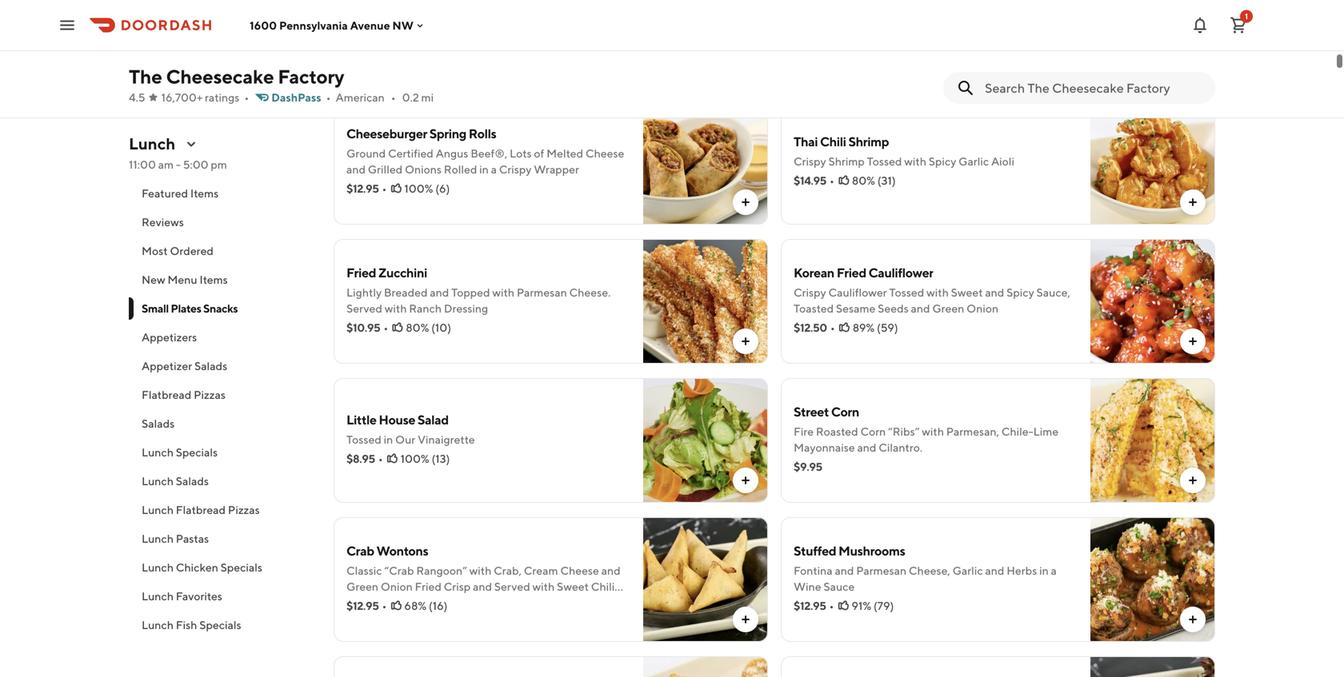 Task type: describe. For each thing, give the bounding box(es) containing it.
house
[[379, 413, 415, 428]]

lots
[[510, 147, 532, 160]]

beef®,
[[471, 147, 508, 160]]

0 vertical spatial specials
[[176, 446, 218, 459]]

cheese.
[[569, 286, 611, 299]]

crab wontons image
[[643, 518, 768, 643]]

and inside cheeseburger spring rolls ground certified angus beef®, lots of melted cheese and grilled onions rolled in a crispy wrapper
[[347, 163, 366, 176]]

• down factory
[[326, 91, 331, 104]]

crab,
[[494, 565, 522, 578]]

avenue
[[350, 19, 390, 32]]

new
[[142, 273, 165, 287]]

onion inside crab wontons classic "crab rangoon" with crab, cream cheese and green onion fried crisp and served with sweet chili sauce
[[381, 581, 413, 594]]

in inside the stuffed mushrooms fontina and parmesan cheese, garlic and herbs in a wine sauce
[[1040, 565, 1049, 578]]

1
[[1245, 12, 1248, 21]]

11:00
[[129, 158, 156, 171]]

salads for lunch salads
[[176, 475, 209, 488]]

green inside korean fried cauliflower crispy cauliflower tossed with sweet and spicy sauce, toasted sesame seeds and green onion
[[933, 302, 965, 315]]

crispy fried cheese image
[[643, 657, 768, 678]]

fontina
[[794, 565, 833, 578]]

lunch for lunch fish specials
[[142, 619, 174, 632]]

plates for &
[[379, 65, 427, 86]]

crispy for thai
[[794, 155, 826, 168]]

sauce inside crab wontons classic "crab rangoon" with crab, cream cheese and green onion fried crisp and served with sweet chili sauce
[[347, 597, 378, 610]]

91%
[[852, 600, 872, 613]]

lunch favorites button
[[129, 583, 315, 611]]

cheeseburger spring rolls image
[[643, 100, 768, 225]]

100% for spring
[[404, 182, 433, 195]]

80% for shrimp
[[852, 174, 875, 187]]

1 horizontal spatial snacks
[[445, 65, 499, 86]]

our
[[395, 433, 415, 447]]

appetizers button
[[129, 323, 315, 352]]

• for crab
[[382, 600, 387, 613]]

chili inside crab wontons classic "crab rangoon" with crab, cream cheese and green onion fried crisp and served with sweet chili sauce
[[591, 581, 615, 594]]

cilantro.
[[879, 441, 923, 455]]

lunch specials
[[142, 446, 218, 459]]

dashpass
[[272, 91, 321, 104]]

$12.95 for stuffed
[[794, 600, 826, 613]]

1600 pennsylvania avenue nw button
[[250, 19, 426, 32]]

add item to cart image for street corn
[[1187, 475, 1200, 487]]

crisp
[[444, 581, 471, 594]]

factory
[[278, 65, 345, 88]]

dashpass •
[[272, 91, 331, 104]]

thai
[[794, 134, 818, 149]]

the cheesecake factory
[[129, 65, 345, 88]]

100% (6)
[[404, 182, 450, 195]]

$14.95
[[794, 174, 827, 187]]

89%
[[853, 321, 875, 335]]

menus image
[[185, 138, 198, 150]]

a inside the stuffed mushrooms fontina and parmesan cheese, garlic and herbs in a wine sauce
[[1051, 565, 1057, 578]]

onion inside korean fried cauliflower crispy cauliflower tossed with sweet and spicy sauce, toasted sesame seeds and green onion
[[967, 302, 999, 315]]

cheese,
[[909, 565, 951, 578]]

ordered
[[170, 244, 214, 258]]

80% (10)
[[406, 321, 451, 335]]

roasted
[[816, 425, 858, 439]]

tossed for thai chili shrimp
[[867, 155, 902, 168]]

lunch chicken specials
[[142, 561, 262, 575]]

(6)
[[436, 182, 450, 195]]

specials for fish
[[199, 619, 241, 632]]

little house salad image
[[643, 379, 768, 503]]

garlic inside thai chili shrimp crispy shrimp tossed with spicy garlic aioli
[[959, 155, 989, 168]]

• for stuffed
[[830, 600, 834, 613]]

(79)
[[874, 600, 894, 613]]

sweet inside korean fried cauliflower crispy cauliflower tossed with sweet and spicy sauce, toasted sesame seeds and green onion
[[951, 286, 983, 299]]

sesame
[[836, 302, 876, 315]]

0 vertical spatial corn
[[831, 405, 859, 420]]

$10.95
[[347, 321, 380, 335]]

with inside thai chili shrimp crispy shrimp tossed with spicy garlic aioli
[[905, 155, 927, 168]]

1600
[[250, 19, 277, 32]]

crispy crab bites image
[[1091, 657, 1216, 678]]

and left sauce,
[[985, 286, 1005, 299]]

small plates snacks
[[142, 302, 238, 315]]

1 vertical spatial corn
[[861, 425, 886, 439]]

chile-
[[1002, 425, 1034, 439]]

lunch fish specials
[[142, 619, 241, 632]]

vinaigrette
[[418, 433, 475, 447]]

parmesan inside the stuffed mushrooms fontina and parmesan cheese, garlic and herbs in a wine sauce
[[857, 565, 907, 578]]

of
[[534, 147, 544, 160]]

• for fried
[[384, 321, 388, 335]]

1 vertical spatial items
[[200, 273, 228, 287]]

68%
[[404, 600, 427, 613]]

pizzas inside button
[[194, 389, 226, 402]]

$12.95 for crab
[[347, 600, 379, 613]]

• for cheeseburger
[[382, 182, 387, 195]]

$12.50 •
[[794, 321, 835, 335]]

angus
[[436, 147, 468, 160]]

sauce inside the stuffed mushrooms fontina and parmesan cheese, garlic and herbs in a wine sauce
[[824, 581, 855, 594]]

small for small plates snacks
[[142, 302, 169, 315]]

cheeseburger
[[347, 126, 427, 141]]

1 vertical spatial cauliflower
[[829, 286, 887, 299]]

and right 'cream'
[[602, 565, 621, 578]]

$10.95 •
[[347, 321, 388, 335]]

lunch for lunch specials
[[142, 446, 174, 459]]

melted
[[547, 147, 583, 160]]

lime
[[1034, 425, 1059, 439]]

flatbread inside 'flatbread pizzas' button
[[142, 389, 192, 402]]

100% (13)
[[401, 453, 450, 466]]

spicy inside korean fried cauliflower crispy cauliflower tossed with sweet and spicy sauce, toasted sesame seeds and green onion
[[1007, 286, 1035, 299]]

add item to cart image for stuffed mushrooms
[[1187, 614, 1200, 627]]

lightly
[[347, 286, 382, 299]]

(10)
[[431, 321, 451, 335]]

91% (79)
[[852, 600, 894, 613]]

tossed inside little house salad tossed in our vinaigrette
[[347, 433, 382, 447]]

16,700+
[[161, 91, 203, 104]]

am
[[158, 158, 174, 171]]

Item Search search field
[[985, 79, 1203, 97]]

• for thai
[[830, 174, 835, 187]]

flatbread pizzas button
[[129, 381, 315, 410]]

dressing
[[444, 302, 488, 315]]

$12.95 • for stuffed
[[794, 600, 834, 613]]

a inside cheeseburger spring rolls ground certified angus beef®, lots of melted cheese and grilled onions rolled in a crispy wrapper
[[491, 163, 497, 176]]

rolls
[[469, 126, 496, 141]]

certified
[[388, 147, 434, 160]]

pennsylvania
[[279, 19, 348, 32]]

add item to cart image for cheeseburger spring rolls
[[739, 196, 752, 209]]

korean fried cauliflower crispy cauliflower tossed with sweet and spicy sauce, toasted sesame seeds and green onion
[[794, 265, 1071, 315]]

crab
[[347, 544, 374, 559]]

5:00
[[183, 158, 209, 171]]

(31)
[[878, 174, 896, 187]]

0.2
[[402, 91, 419, 104]]

fire
[[794, 425, 814, 439]]

flatbread inside the lunch flatbread pizzas "button"
[[176, 504, 226, 517]]

89% (59)
[[853, 321, 898, 335]]

lunch flatbread pizzas
[[142, 504, 260, 517]]

small plates & snacks
[[334, 65, 499, 86]]

lunch pastas button
[[129, 525, 315, 554]]

$14.95 •
[[794, 174, 835, 187]]

onions
[[405, 163, 442, 176]]

chicken
[[176, 561, 218, 575]]

• down the cheesecake factory
[[244, 91, 249, 104]]

$12.95 • for cheeseburger
[[347, 182, 387, 195]]

street corn image
[[1091, 379, 1216, 503]]

add item to cart image for thai chili shrimp
[[1187, 196, 1200, 209]]

lunch favorites
[[142, 590, 222, 603]]

thai chili shrimp crispy shrimp tossed with spicy garlic aioli
[[794, 134, 1015, 168]]

little
[[347, 413, 377, 428]]

in inside little house salad tossed in our vinaigrette
[[384, 433, 393, 447]]

stuffed mushrooms fontina and parmesan cheese, garlic and herbs in a wine sauce
[[794, 544, 1057, 594]]

mi
[[421, 91, 434, 104]]

the
[[129, 65, 162, 88]]

rangoon"
[[416, 565, 467, 578]]

korean fried cauliflower image
[[1091, 239, 1216, 364]]

lunch fish specials button
[[129, 611, 315, 640]]



Task type: vqa. For each thing, say whether or not it's contained in the screenshot.


Task type: locate. For each thing, give the bounding box(es) containing it.
in
[[480, 163, 489, 176], [384, 433, 393, 447], [1040, 565, 1049, 578]]

new menu items
[[142, 273, 228, 287]]

1 horizontal spatial corn
[[861, 425, 886, 439]]

and down ground
[[347, 163, 366, 176]]

• for little
[[378, 453, 383, 466]]

garlic inside the stuffed mushrooms fontina and parmesan cheese, garlic and herbs in a wine sauce
[[953, 565, 983, 578]]

0 horizontal spatial 80%
[[406, 321, 429, 335]]

salad
[[418, 413, 449, 428]]

pm
[[211, 158, 227, 171]]

1 horizontal spatial small
[[334, 65, 376, 86]]

lunch up lunch salads
[[142, 446, 174, 459]]

add item to cart image
[[739, 196, 752, 209], [1187, 196, 1200, 209], [739, 335, 752, 348], [1187, 475, 1200, 487], [1187, 614, 1200, 627]]

$12.95 • down classic
[[347, 600, 387, 613]]

crispy inside korean fried cauliflower crispy cauliflower tossed with sweet and spicy sauce, toasted sesame seeds and green onion
[[794, 286, 826, 299]]

1 vertical spatial garlic
[[953, 565, 983, 578]]

lunch for lunch
[[129, 134, 175, 153]]

specials down lunch pastas "button"
[[221, 561, 262, 575]]

1 horizontal spatial sweet
[[951, 286, 983, 299]]

appetizer
[[142, 360, 192, 373]]

mayonnaise
[[794, 441, 855, 455]]

1 horizontal spatial sauce
[[824, 581, 855, 594]]

1600 pennsylvania avenue nw
[[250, 19, 414, 32]]

pastas
[[176, 533, 209, 546]]

spicy inside thai chili shrimp crispy shrimp tossed with spicy garlic aioli
[[929, 155, 957, 168]]

and right fontina
[[835, 565, 854, 578]]

0 vertical spatial green
[[933, 302, 965, 315]]

4.5
[[129, 91, 145, 104]]

add item to cart image for fried zucchini
[[739, 335, 752, 348]]

sweet inside crab wontons classic "crab rangoon" with crab, cream cheese and green onion fried crisp and served with sweet chili sauce
[[557, 581, 589, 594]]

1 horizontal spatial parmesan
[[857, 565, 907, 578]]

• right $12.50
[[831, 321, 835, 335]]

and inside "fried zucchini lightly breaded and topped with parmesan cheese. served with ranch dressing"
[[430, 286, 449, 299]]

plates down new menu items at the top of page
[[171, 302, 201, 315]]

1 horizontal spatial spicy
[[1007, 286, 1035, 299]]

wrapper
[[534, 163, 579, 176]]

tossed inside korean fried cauliflower crispy cauliflower tossed with sweet and spicy sauce, toasted sesame seeds and green onion
[[890, 286, 925, 299]]

herbs
[[1007, 565, 1037, 578]]

1 horizontal spatial 80%
[[852, 174, 875, 187]]

small for small plates & snacks
[[334, 65, 376, 86]]

and right seeds at the top right
[[911, 302, 930, 315]]

lunch up 11:00 at the left of the page
[[129, 134, 175, 153]]

0 horizontal spatial chili
[[591, 581, 615, 594]]

fish
[[176, 619, 197, 632]]

plates
[[379, 65, 427, 86], [171, 302, 201, 315]]

fried inside crab wontons classic "crab rangoon" with crab, cream cheese and green onion fried crisp and served with sweet chili sauce
[[415, 581, 442, 594]]

$12.95 down grilled
[[347, 182, 379, 195]]

parmesan left cheese.
[[517, 286, 567, 299]]

served inside "fried zucchini lightly breaded and topped with parmesan cheese. served with ranch dressing"
[[347, 302, 382, 315]]

sauce down classic
[[347, 597, 378, 610]]

1 vertical spatial sauce
[[347, 597, 378, 610]]

items down 5:00
[[190, 187, 219, 200]]

specials up lunch salads
[[176, 446, 218, 459]]

lunch pastas
[[142, 533, 209, 546]]

0 vertical spatial pizzas
[[194, 389, 226, 402]]

in inside cheeseburger spring rolls ground certified angus beef®, lots of melted cheese and grilled onions rolled in a crispy wrapper
[[480, 163, 489, 176]]

0 horizontal spatial pizzas
[[194, 389, 226, 402]]

0 vertical spatial plates
[[379, 65, 427, 86]]

lunch left fish
[[142, 619, 174, 632]]

(59)
[[877, 321, 898, 335]]

cheeseburger spring rolls ground certified angus beef®, lots of melted cheese and grilled onions rolled in a crispy wrapper
[[347, 126, 625, 176]]

korean
[[794, 265, 835, 281]]

$12.95 for cheeseburger
[[347, 182, 379, 195]]

crispy up $14.95 at top
[[794, 155, 826, 168]]

0 horizontal spatial small
[[142, 302, 169, 315]]

100% down 'onions'
[[404, 182, 433, 195]]

plates up 0.2
[[379, 65, 427, 86]]

tossed up (31)
[[867, 155, 902, 168]]

lunch
[[129, 134, 175, 153], [142, 446, 174, 459], [142, 475, 174, 488], [142, 504, 174, 517], [142, 533, 174, 546], [142, 561, 174, 575], [142, 590, 174, 603], [142, 619, 174, 632]]

menu
[[168, 273, 197, 287]]

1 vertical spatial tossed
[[890, 286, 925, 299]]

cauliflower up seeds at the top right
[[869, 265, 934, 281]]

with
[[905, 155, 927, 168], [492, 286, 515, 299], [927, 286, 949, 299], [385, 302, 407, 315], [922, 425, 944, 439], [469, 565, 492, 578], [533, 581, 555, 594]]

appetizers
[[142, 331, 197, 344]]

salads up lunch specials on the bottom of the page
[[142, 417, 175, 431]]

1 vertical spatial chili
[[591, 581, 615, 594]]

1 horizontal spatial in
[[480, 163, 489, 176]]

parmesan,
[[947, 425, 1000, 439]]

corn
[[831, 405, 859, 420], [861, 425, 886, 439]]

add item to cart image
[[1187, 335, 1200, 348], [739, 475, 752, 487], [739, 614, 752, 627]]

(13)
[[432, 453, 450, 466]]

0 horizontal spatial fried
[[347, 265, 376, 281]]

fried zucchini lightly breaded and topped with parmesan cheese. served with ranch dressing
[[347, 265, 611, 315]]

1 vertical spatial served
[[494, 581, 530, 594]]

1 vertical spatial sweet
[[557, 581, 589, 594]]

lunch down lunch pastas
[[142, 561, 174, 575]]

11:00 am - 5:00 pm
[[129, 158, 227, 171]]

"ribs"
[[888, 425, 920, 439]]

flatbread down appetizer
[[142, 389, 192, 402]]

1 horizontal spatial green
[[933, 302, 965, 315]]

lunch chicken specials button
[[129, 554, 315, 583]]

plates for snacks
[[171, 302, 201, 315]]

0 vertical spatial sweet
[[951, 286, 983, 299]]

flatbread up pastas
[[176, 504, 226, 517]]

1 vertical spatial snacks
[[203, 302, 238, 315]]

and left herbs
[[985, 565, 1005, 578]]

cheese inside crab wontons classic "crab rangoon" with crab, cream cheese and green onion fried crisp and served with sweet chili sauce
[[560, 565, 599, 578]]

spicy
[[929, 155, 957, 168], [1007, 286, 1035, 299]]

1 vertical spatial green
[[347, 581, 379, 594]]

1 horizontal spatial fried
[[415, 581, 442, 594]]

thai chili shrimp image
[[1091, 100, 1216, 225]]

0 vertical spatial flatbread
[[142, 389, 192, 402]]

fried up 68% (16)
[[415, 581, 442, 594]]

green inside crab wontons classic "crab rangoon" with crab, cream cheese and green onion fried crisp and served with sweet chili sauce
[[347, 581, 379, 594]]

0 vertical spatial shrimp
[[849, 134, 889, 149]]

pizzas inside "button"
[[228, 504, 260, 517]]

1 vertical spatial in
[[384, 433, 393, 447]]

garlic left aioli
[[959, 155, 989, 168]]

0 horizontal spatial snacks
[[203, 302, 238, 315]]

0 vertical spatial a
[[491, 163, 497, 176]]

specials down the "lunch favorites" button
[[199, 619, 241, 632]]

with inside korean fried cauliflower crispy cauliflower tossed with sweet and spicy sauce, toasted sesame seeds and green onion
[[927, 286, 949, 299]]

pizzas down "lunch salads" button
[[228, 504, 260, 517]]

served inside crab wontons classic "crab rangoon" with crab, cream cheese and green onion fried crisp and served with sweet chili sauce
[[494, 581, 530, 594]]

and up ranch in the top left of the page
[[430, 286, 449, 299]]

"crab
[[384, 565, 414, 578]]

1 vertical spatial 100%
[[401, 453, 430, 466]]

0 horizontal spatial sauce
[[347, 597, 378, 610]]

1 vertical spatial a
[[1051, 565, 1057, 578]]

• for korean
[[831, 321, 835, 335]]

0 horizontal spatial corn
[[831, 405, 859, 420]]

stuffed
[[794, 544, 836, 559]]

0 vertical spatial cheese
[[586, 147, 625, 160]]

crispy down lots
[[499, 163, 532, 176]]

green right seeds at the top right
[[933, 302, 965, 315]]

zucchini
[[378, 265, 427, 281]]

1 vertical spatial plates
[[171, 302, 201, 315]]

80% down ranch in the top left of the page
[[406, 321, 429, 335]]

notification bell image
[[1191, 16, 1210, 35]]

0 horizontal spatial plates
[[171, 302, 201, 315]]

tossed up seeds at the top right
[[890, 286, 925, 299]]

1 vertical spatial flatbread
[[176, 504, 226, 517]]

1 horizontal spatial plates
[[379, 65, 427, 86]]

lunch flatbread pizzas button
[[129, 496, 315, 525]]

spicy left aioli
[[929, 155, 957, 168]]

mushrooms
[[839, 544, 905, 559]]

served down lightly
[[347, 302, 382, 315]]

cauliflower up sesame
[[829, 286, 887, 299]]

2 horizontal spatial in
[[1040, 565, 1049, 578]]

0 vertical spatial onion
[[967, 302, 999, 315]]

lunch for lunch flatbread pizzas
[[142, 504, 174, 517]]

tossed
[[867, 155, 902, 168], [890, 286, 925, 299], [347, 433, 382, 447]]

fried up sesame
[[837, 265, 867, 281]]

0 vertical spatial small
[[334, 65, 376, 86]]

0 vertical spatial 100%
[[404, 182, 433, 195]]

• left 68%
[[382, 600, 387, 613]]

0 horizontal spatial spicy
[[929, 155, 957, 168]]

0 vertical spatial salads
[[194, 360, 227, 373]]

0 vertical spatial garlic
[[959, 155, 989, 168]]

small down new at the left top
[[142, 302, 169, 315]]

sauce up 91% on the right bottom of page
[[824, 581, 855, 594]]

0 vertical spatial items
[[190, 187, 219, 200]]

lunch specials button
[[129, 439, 315, 467]]

add item to cart image for crab wontons
[[739, 614, 752, 627]]

reviews button
[[129, 208, 315, 237]]

lunch left pastas
[[142, 533, 174, 546]]

tossed inside thai chili shrimp crispy shrimp tossed with spicy garlic aioli
[[867, 155, 902, 168]]

0 vertical spatial tossed
[[867, 155, 902, 168]]

lunch for lunch favorites
[[142, 590, 174, 603]]

salads button
[[129, 410, 315, 439]]

1 horizontal spatial onion
[[967, 302, 999, 315]]

lunch salads
[[142, 475, 209, 488]]

0 horizontal spatial in
[[384, 433, 393, 447]]

cheese inside cheeseburger spring rolls ground certified angus beef®, lots of melted cheese and grilled onions rolled in a crispy wrapper
[[586, 147, 625, 160]]

0 vertical spatial 80%
[[852, 174, 875, 187]]

salads for appetizer salads
[[194, 360, 227, 373]]

0 vertical spatial add item to cart image
[[1187, 335, 1200, 348]]

0 vertical spatial snacks
[[445, 65, 499, 86]]

street
[[794, 405, 829, 420]]

green down classic
[[347, 581, 379, 594]]

and left cilantro.
[[857, 441, 877, 455]]

$8.95 •
[[347, 453, 383, 466]]

open menu image
[[58, 16, 77, 35]]

0 vertical spatial chili
[[820, 134, 846, 149]]

0 horizontal spatial onion
[[381, 581, 413, 594]]

0 vertical spatial served
[[347, 302, 382, 315]]

0 horizontal spatial parmesan
[[517, 286, 567, 299]]

crispy inside cheeseburger spring rolls ground certified angus beef®, lots of melted cheese and grilled onions rolled in a crispy wrapper
[[499, 163, 532, 176]]

1 button
[[1223, 9, 1255, 41]]

add item to cart image for little house salad
[[739, 475, 752, 487]]

seeds
[[878, 302, 909, 315]]

$12.95 down classic
[[347, 600, 379, 613]]

corn left "ribs"
[[861, 425, 886, 439]]

fried up lightly
[[347, 265, 376, 281]]

1 vertical spatial salads
[[142, 417, 175, 431]]

fried inside korean fried cauliflower crispy cauliflower tossed with sweet and spicy sauce, toasted sesame seeds and green onion
[[837, 265, 867, 281]]

in down beef®,
[[480, 163, 489, 176]]

appetizer salads button
[[129, 352, 315, 381]]

parmesan down "mushrooms"
[[857, 565, 907, 578]]

most ordered
[[142, 244, 214, 258]]

snacks down new menu items button
[[203, 302, 238, 315]]

parmesan inside "fried zucchini lightly breaded and topped with parmesan cheese. served with ranch dressing"
[[517, 286, 567, 299]]

salads up "lunch flatbread pizzas"
[[176, 475, 209, 488]]

chili inside thai chili shrimp crispy shrimp tossed with spicy garlic aioli
[[820, 134, 846, 149]]

$12.95 down wine
[[794, 600, 826, 613]]

sweet
[[951, 286, 983, 299], [557, 581, 589, 594]]

• left 91% on the right bottom of page
[[830, 600, 834, 613]]

1 vertical spatial 80%
[[406, 321, 429, 335]]

sauce
[[824, 581, 855, 594], [347, 597, 378, 610]]

add item to cart image for korean fried cauliflower
[[1187, 335, 1200, 348]]

1 vertical spatial specials
[[221, 561, 262, 575]]

lunch inside button
[[142, 619, 174, 632]]

served down crab,
[[494, 581, 530, 594]]

2 vertical spatial in
[[1040, 565, 1049, 578]]

corn up roasted
[[831, 405, 859, 420]]

salads down the appetizers button
[[194, 360, 227, 373]]

and right crisp
[[473, 581, 492, 594]]

lunch inside "button"
[[142, 533, 174, 546]]

80% for lightly
[[406, 321, 429, 335]]

stuffed mushrooms image
[[1091, 518, 1216, 643]]

• right $14.95 at top
[[830, 174, 835, 187]]

0 vertical spatial in
[[480, 163, 489, 176]]

1 horizontal spatial a
[[1051, 565, 1057, 578]]

most ordered button
[[129, 237, 315, 266]]

1 vertical spatial spicy
[[1007, 286, 1035, 299]]

sauce,
[[1037, 286, 1071, 299]]

1 items, open order cart image
[[1229, 16, 1248, 35]]

1 vertical spatial small
[[142, 302, 169, 315]]

specials
[[176, 446, 218, 459], [221, 561, 262, 575], [199, 619, 241, 632]]

and inside street corn fire roasted corn "ribs" with parmesan, chile-lime mayonnaise and cilantro. $9.95
[[857, 441, 877, 455]]

in left our
[[384, 433, 393, 447]]

ground
[[347, 147, 386, 160]]

favorites
[[176, 590, 222, 603]]

lunch left favorites
[[142, 590, 174, 603]]

100% for house
[[401, 453, 430, 466]]

80% left (31)
[[852, 174, 875, 187]]

2 vertical spatial add item to cart image
[[739, 614, 752, 627]]

in right herbs
[[1040, 565, 1049, 578]]

$12.95 •
[[347, 182, 387, 195], [347, 600, 387, 613], [794, 600, 834, 613]]

2 vertical spatial salads
[[176, 475, 209, 488]]

$12.95 • down grilled
[[347, 182, 387, 195]]

• right $8.95
[[378, 453, 383, 466]]

$12.95 • for crab
[[347, 600, 387, 613]]

specials inside button
[[199, 619, 241, 632]]

specials for chicken
[[221, 561, 262, 575]]

1 vertical spatial onion
[[381, 581, 413, 594]]

1 vertical spatial cheese
[[560, 565, 599, 578]]

a down beef®,
[[491, 163, 497, 176]]

lunch for lunch chicken specials
[[142, 561, 174, 575]]

topped
[[451, 286, 490, 299]]

cream
[[524, 565, 558, 578]]

• right "$10.95"
[[384, 321, 388, 335]]

small
[[334, 65, 376, 86], [142, 302, 169, 315]]

2 horizontal spatial fried
[[837, 265, 867, 281]]

garlic right cheese,
[[953, 565, 983, 578]]

1 horizontal spatial chili
[[820, 134, 846, 149]]

ranch
[[409, 302, 442, 315]]

cheese right 'cream'
[[560, 565, 599, 578]]

flatbread pizzas
[[142, 389, 226, 402]]

pizzas down appetizer salads button
[[194, 389, 226, 402]]

&
[[431, 65, 442, 86]]

1 vertical spatial parmesan
[[857, 565, 907, 578]]

1 vertical spatial shrimp
[[829, 155, 865, 168]]

-
[[176, 158, 181, 171]]

crispy up toasted
[[794, 286, 826, 299]]

1 horizontal spatial served
[[494, 581, 530, 594]]

0 vertical spatial parmesan
[[517, 286, 567, 299]]

fried inside "fried zucchini lightly breaded and topped with parmesan cheese. served with ranch dressing"
[[347, 265, 376, 281]]

a right herbs
[[1051, 565, 1057, 578]]

0 horizontal spatial green
[[347, 581, 379, 594]]

spring
[[430, 126, 467, 141]]

lunch down lunch specials on the bottom of the page
[[142, 475, 174, 488]]

american
[[336, 91, 385, 104]]

lunch inside "button"
[[142, 504, 174, 517]]

1 vertical spatial add item to cart image
[[739, 475, 752, 487]]

2 vertical spatial tossed
[[347, 433, 382, 447]]

parmesan
[[517, 286, 567, 299], [857, 565, 907, 578]]

spicy left sauce,
[[1007, 286, 1035, 299]]

lunch for lunch pastas
[[142, 533, 174, 546]]

lunch for lunch salads
[[142, 475, 174, 488]]

2 vertical spatial specials
[[199, 619, 241, 632]]

100% down our
[[401, 453, 430, 466]]

snacks right the &
[[445, 65, 499, 86]]

served
[[347, 302, 382, 315], [494, 581, 530, 594]]

fried zucchini image
[[643, 239, 768, 364]]

0 horizontal spatial served
[[347, 302, 382, 315]]

garlic
[[959, 155, 989, 168], [953, 565, 983, 578]]

fried
[[347, 265, 376, 281], [837, 265, 867, 281], [415, 581, 442, 594]]

0 horizontal spatial sweet
[[557, 581, 589, 594]]

0 horizontal spatial a
[[491, 163, 497, 176]]

0 vertical spatial sauce
[[824, 581, 855, 594]]

tossed up $8.95 •
[[347, 433, 382, 447]]

tossed for korean fried cauliflower
[[890, 286, 925, 299]]

crispy inside thai chili shrimp crispy shrimp tossed with spicy garlic aioli
[[794, 155, 826, 168]]

salads
[[194, 360, 227, 373], [142, 417, 175, 431], [176, 475, 209, 488]]

• down grilled
[[382, 182, 387, 195]]

• left 0.2
[[391, 91, 396, 104]]

crispy
[[794, 155, 826, 168], [499, 163, 532, 176], [794, 286, 826, 299]]

items down most ordered button
[[200, 273, 228, 287]]

$12.95 • down wine
[[794, 600, 834, 613]]

0 vertical spatial spicy
[[929, 155, 957, 168]]

1 vertical spatial pizzas
[[228, 504, 260, 517]]

classic
[[347, 565, 382, 578]]

crispy for korean
[[794, 286, 826, 299]]

lunch down lunch salads
[[142, 504, 174, 517]]

with inside street corn fire roasted corn "ribs" with parmesan, chile-lime mayonnaise and cilantro. $9.95
[[922, 425, 944, 439]]

chili
[[820, 134, 846, 149], [591, 581, 615, 594]]

cheese right melted at the top left of the page
[[586, 147, 625, 160]]

most
[[142, 244, 168, 258]]

0 vertical spatial cauliflower
[[869, 265, 934, 281]]

1 horizontal spatial pizzas
[[228, 504, 260, 517]]

grilled
[[368, 163, 403, 176]]

wontons
[[377, 544, 428, 559]]

small up american in the top left of the page
[[334, 65, 376, 86]]



